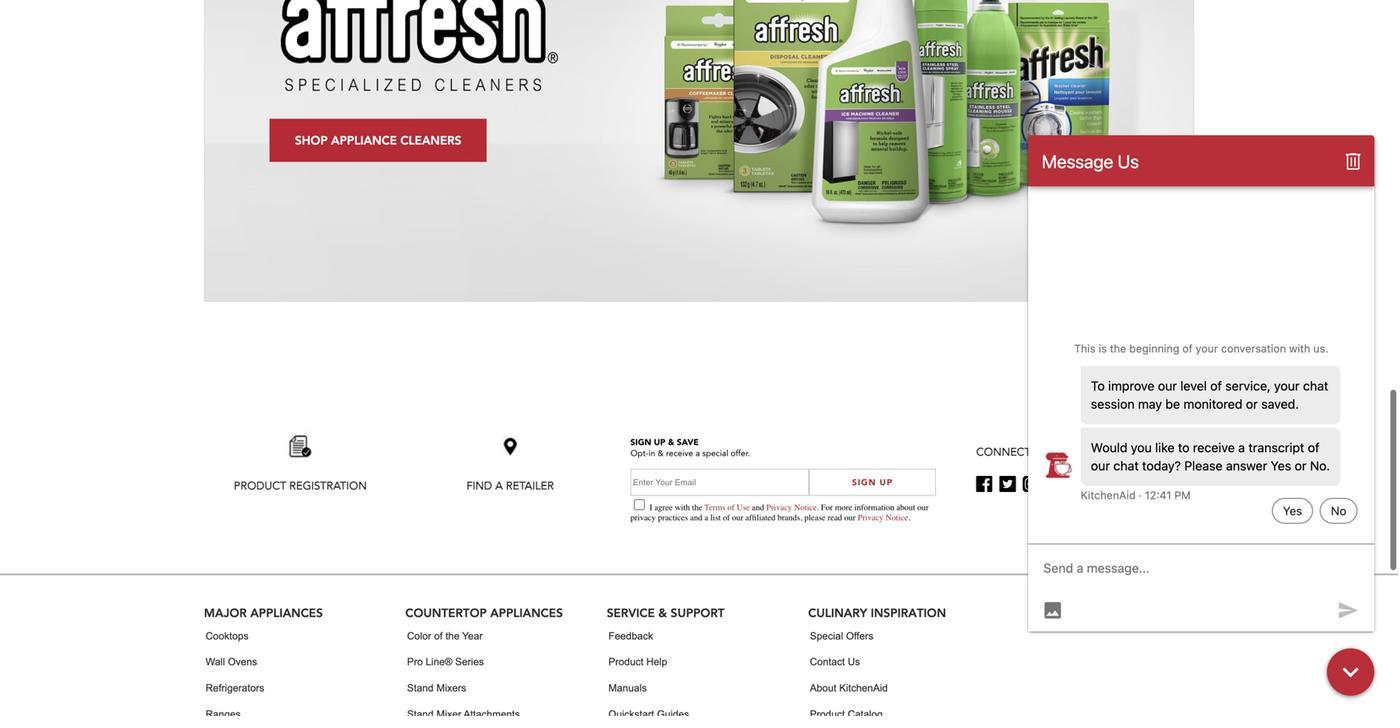 Task type: vqa. For each thing, say whether or not it's contained in the screenshot.
the bottommost 10
no



Task type: locate. For each thing, give the bounding box(es) containing it.
product help link
[[609, 650, 667, 676]]

appliances for major appliances
[[250, 605, 323, 621]]

1 appliances from the left
[[250, 605, 323, 621]]

kitchenaid
[[839, 683, 888, 695]]

of
[[434, 631, 443, 642]]

footer menu element
[[196, 603, 1203, 717]]

1 horizontal spatial appliances
[[490, 605, 563, 621]]

major appliances
[[204, 605, 323, 621]]

countertop
[[405, 605, 487, 621]]

service
[[607, 605, 655, 621]]

support
[[671, 605, 725, 621]]

cooktops
[[206, 631, 249, 642]]

shop appliance cleaners
[[295, 132, 461, 148]]

ovens
[[228, 657, 257, 668]]

1 horizontal spatial product
[[609, 657, 644, 668]]

0 horizontal spatial appliances
[[250, 605, 323, 621]]

appliances right major
[[250, 605, 323, 621]]

feedback link
[[609, 624, 653, 650]]

product inside product registration link
[[234, 479, 286, 494]]

culinary inspiration
[[808, 605, 946, 621]]

appliances
[[250, 605, 323, 621], [490, 605, 563, 621]]

1 vertical spatial product
[[609, 657, 644, 668]]

us right with
[[1065, 445, 1079, 460]]

connect with us
[[976, 445, 1079, 460]]

the
[[445, 631, 460, 642]]

color of the year link
[[407, 624, 483, 650]]

special offers link
[[810, 624, 874, 650]]

color of the year
[[407, 631, 483, 642]]

product registration
[[234, 479, 367, 494]]

registration
[[289, 479, 367, 494]]

retailer
[[506, 479, 554, 494]]

with
[[1034, 445, 1062, 460]]

feedback
[[609, 631, 653, 642]]

us
[[1065, 445, 1079, 460], [848, 657, 860, 668]]

0 horizontal spatial us
[[848, 657, 860, 668]]

contact
[[810, 657, 845, 668]]

&
[[658, 605, 667, 621]]

line®
[[426, 657, 452, 668]]

stand
[[407, 683, 434, 695]]

1 vertical spatial us
[[848, 657, 860, 668]]

0 horizontal spatial product
[[234, 479, 286, 494]]

mixers
[[436, 683, 466, 695]]

product
[[234, 479, 286, 494], [609, 657, 644, 668]]

cleaners
[[400, 132, 461, 148]]

2 appliances from the left
[[490, 605, 563, 621]]

0 vertical spatial product
[[234, 479, 286, 494]]

product up the manuals
[[609, 657, 644, 668]]

refrigerators
[[206, 683, 264, 695]]

appliances right countertop
[[490, 605, 563, 621]]

us inside footer menu element
[[848, 657, 860, 668]]

product left "registration" on the left bottom
[[234, 479, 286, 494]]

follow us on twitter image
[[1000, 476, 1016, 493]]

a
[[495, 479, 503, 494]]

us right the contact in the right bottom of the page
[[848, 657, 860, 668]]

about kitchenaid link
[[810, 676, 888, 702]]

1 horizontal spatial us
[[1065, 445, 1079, 460]]

product inside product help link
[[609, 657, 644, 668]]

appliances for countertop appliances
[[490, 605, 563, 621]]

culinary
[[808, 605, 867, 621]]

product help
[[609, 657, 667, 668]]

product for product help
[[609, 657, 644, 668]]

find a retailer link
[[405, 430, 615, 494]]

wall ovens
[[206, 657, 257, 668]]



Task type: describe. For each thing, give the bounding box(es) containing it.
about kitchenaid
[[810, 683, 888, 695]]

product for product registration
[[234, 479, 286, 494]]

cooktops link
[[206, 624, 249, 650]]

contact us
[[810, 657, 860, 668]]

special
[[810, 631, 843, 642]]

0 vertical spatial us
[[1065, 445, 1079, 460]]

product registration link
[[196, 430, 405, 494]]

a collection of affresh® products. image
[[204, 0, 1194, 318]]

series
[[455, 657, 484, 668]]

manuals
[[609, 683, 647, 695]]

find a retailer image
[[493, 430, 527, 481]]

shop
[[295, 132, 328, 148]]

follow us on instagram image
[[1023, 476, 1039, 493]]

pro line® series
[[407, 657, 484, 668]]

pro
[[407, 657, 423, 668]]

year
[[462, 631, 483, 642]]

appliance
[[331, 132, 397, 148]]

about
[[810, 683, 836, 695]]

find a retailer
[[466, 479, 554, 494]]

contact us link
[[810, 650, 860, 676]]

shop appliance cleaners link
[[270, 119, 487, 162]]

help
[[646, 657, 667, 668]]

visit our youtube channel image
[[1046, 476, 1063, 488]]

manuals link
[[609, 676, 647, 702]]

major
[[204, 605, 247, 621]]

color
[[407, 631, 431, 642]]

countertop appliances
[[405, 605, 563, 621]]

connect
[[976, 445, 1031, 460]]

special offers
[[810, 631, 874, 642]]

visit us on pinterest image
[[1070, 476, 1086, 493]]

stand mixers
[[407, 683, 466, 695]]

find
[[466, 479, 492, 494]]

stand mixers link
[[407, 676, 466, 702]]

refrigerators link
[[206, 676, 264, 702]]

inspiration
[[871, 605, 946, 621]]

product registration image
[[283, 430, 317, 481]]

offers
[[846, 631, 874, 642]]

wall
[[206, 657, 225, 668]]

wall ovens link
[[206, 650, 257, 676]]

pro line® series link
[[407, 650, 484, 676]]

follow us on facebook image
[[976, 476, 992, 493]]

service & support
[[607, 605, 725, 621]]



